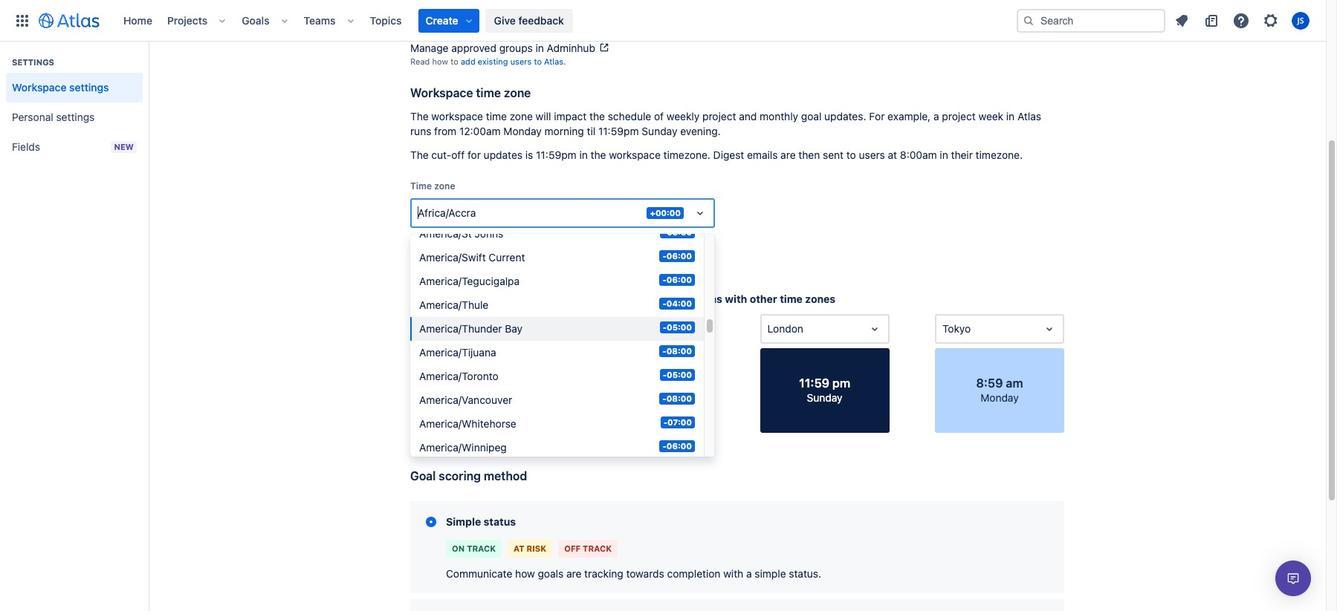 Task type: describe. For each thing, give the bounding box(es) containing it.
give feedback button
[[485, 9, 573, 32]]

america/st
[[419, 227, 472, 240]]

emails
[[747, 149, 778, 161]]

with left simple
[[724, 568, 744, 581]]

0 vertical spatial africa/accra
[[418, 207, 476, 219]]

how for the
[[447, 293, 468, 306]]

risk
[[527, 544, 547, 554]]

example,
[[888, 110, 931, 123]]

11:59 pm sunday
[[799, 377, 851, 404]]

schedule
[[608, 110, 651, 123]]

monday inside the workspace time zone will impact the schedule of weekly project and monthly goal updates. for example, a project week in atlas runs from 12:00am monday morning til 11:59pm sunday evening.
[[504, 125, 542, 138]]

impact
[[554, 110, 587, 123]]

1 project from the left
[[703, 110, 736, 123]]

account image
[[1292, 12, 1310, 29]]

1 vertical spatial the
[[591, 149, 606, 161]]

1 timezone. from the left
[[664, 149, 711, 161]]

-08:00 for america/vancouver
[[663, 394, 692, 404]]

america/swift current
[[419, 251, 525, 264]]

0 vertical spatial are
[[781, 149, 796, 161]]

at
[[888, 149, 897, 161]]

sunday for 7:59 pm
[[632, 392, 668, 404]]

status
[[484, 516, 516, 529]]

goal
[[410, 470, 436, 483]]

11:59
[[799, 377, 830, 390]]

+00:00
[[650, 208, 681, 218]]

here's how the 11:59pm sunday cut off in africa/accra aligns with other time zones
[[410, 293, 836, 306]]

8:00am
[[900, 149, 937, 161]]

2 project from the left
[[942, 110, 976, 123]]

workspace settings link
[[6, 73, 143, 103]]

2 timezone. from the left
[[976, 149, 1023, 161]]

1 vertical spatial a
[[746, 568, 752, 581]]

workspace for changes will be applied for all users of this workspace
[[580, 235, 622, 245]]

1 horizontal spatial africa/accra
[[626, 293, 689, 306]]

towards
[[626, 568, 664, 581]]

7:59 pm sunday
[[627, 377, 673, 404]]

personal settings
[[12, 111, 95, 123]]

save
[[419, 257, 443, 270]]

evening.
[[680, 125, 721, 138]]

america/whitehorse
[[419, 418, 517, 430]]

in inside manage approved domains in adminhub anyone with verified email addresses with these domains can
[[543, 9, 551, 22]]

a inside the workspace time zone will impact the schedule of weekly project and monthly goal updates. for example, a project week in atlas runs from 12:00am monday morning til 11:59pm sunday evening.
[[934, 110, 939, 123]]

give
[[494, 14, 516, 26]]

cut
[[578, 293, 594, 306]]

workspace for workspace settings
[[12, 81, 67, 94]]

8:59 am monday
[[976, 377, 1023, 404]]

from
[[434, 125, 457, 138]]

week
[[979, 110, 1004, 123]]

tracking
[[584, 568, 624, 581]]

top element
[[9, 0, 1017, 41]]

status.
[[789, 568, 822, 581]]

manage for manage approved groups in adminhub
[[410, 42, 449, 54]]

workspace settings
[[12, 81, 109, 94]]

angeles
[[438, 323, 476, 335]]

settings for personal settings
[[56, 111, 95, 123]]

- for america/winnipeg
[[663, 442, 667, 451]]

with right anyone
[[442, 24, 458, 33]]

0 horizontal spatial will
[[447, 235, 460, 245]]

changes will be applied for all users of this workspace
[[410, 235, 622, 245]]

read
[[410, 56, 430, 66]]

adminhub for domains
[[554, 9, 603, 22]]

runs
[[410, 125, 431, 138]]

how for goals
[[515, 568, 535, 581]]

12:00am
[[459, 125, 501, 138]]

bay
[[505, 323, 523, 335]]

in right cut
[[614, 293, 623, 306]]

topics link
[[365, 9, 406, 32]]

in down the addresses
[[536, 42, 544, 54]]

atlas.
[[544, 56, 566, 66]]

- for america/st johns
[[663, 227, 667, 237]]

1 horizontal spatial 11:59pm
[[536, 149, 577, 161]]

an external link image
[[598, 42, 610, 54]]

05:00 for america/thunder bay
[[667, 323, 692, 332]]

on
[[452, 544, 465, 554]]

settings for workspace settings
[[69, 81, 109, 94]]

2 horizontal spatial to
[[847, 149, 856, 161]]

is
[[525, 149, 533, 161]]

2 vertical spatial users
[[529, 235, 551, 245]]

- for america/toronto
[[663, 370, 667, 380]]

add
[[461, 56, 476, 66]]

0 horizontal spatial are
[[566, 568, 582, 581]]

- for america/swift current
[[663, 251, 667, 261]]

america/st johns
[[419, 227, 504, 240]]

workspace for the cut-off for updates is 11:59pm in the workspace timezone. digest emails are then sent to users at 8:00am in their timezone.
[[609, 149, 661, 161]]

pm for 4:59 pm
[[481, 377, 499, 390]]

workspace time zone
[[410, 86, 531, 100]]

simple status
[[446, 516, 516, 529]]

in inside the workspace time zone will impact the schedule of weekly project and monthly goal updates. for example, a project week in atlas runs from 12:00am monday morning til 11:59pm sunday evening.
[[1006, 110, 1015, 123]]

11:59pm inside the workspace time zone will impact the schedule of weekly project and monthly goal updates. for example, a project week in atlas runs from 12:00am monday morning til 11:59pm sunday evening.
[[598, 125, 639, 138]]

-06:00 for america/swift current
[[663, 251, 692, 261]]

workspace for workspace time zone
[[410, 86, 473, 100]]

projects link
[[163, 9, 212, 32]]

on track
[[452, 544, 496, 554]]

track for off track
[[583, 544, 612, 554]]

tokyo
[[943, 323, 971, 335]]

monday inside 8:59 am monday
[[981, 392, 1019, 404]]

-06:00 for america/winnipeg
[[663, 442, 692, 451]]

these
[[576, 24, 598, 33]]

0 vertical spatial time
[[476, 86, 501, 100]]

- for america/tegucigalpa
[[663, 275, 667, 285]]

create
[[426, 14, 458, 26]]

05:00 for america/toronto
[[667, 370, 692, 380]]

manage approved domains in adminhub anyone with verified email addresses with these domains can
[[410, 9, 652, 33]]

simple
[[755, 568, 786, 581]]

manage for manage approved domains in adminhub anyone with verified email addresses with these domains can
[[410, 9, 449, 22]]

time zone
[[410, 181, 455, 192]]

manage approved domains in adminhub link
[[410, 9, 617, 22]]

be
[[462, 235, 472, 245]]

scoring
[[439, 470, 481, 483]]

america/tegucigalpa
[[419, 275, 520, 288]]

- for america/thunder bay
[[663, 323, 667, 332]]

- for america/tijuana
[[663, 346, 667, 356]]

teams
[[304, 14, 336, 26]]

- for america/vancouver
[[663, 394, 667, 404]]

other
[[750, 293, 777, 306]]

morning
[[545, 125, 584, 138]]

america/thunder
[[419, 323, 502, 335]]

sunday left cut
[[537, 293, 575, 306]]

los
[[418, 323, 435, 335]]

adminhub for groups
[[547, 42, 595, 54]]

in down til
[[579, 149, 588, 161]]

notifications image
[[1173, 12, 1191, 29]]

-03:30
[[663, 227, 692, 237]]

open image up 03:30
[[691, 204, 709, 222]]

goals
[[242, 14, 270, 26]]

time inside the workspace time zone will impact the schedule of weekly project and monthly goal updates. for example, a project week in atlas runs from 12:00am monday morning til 11:59pm sunday evening.
[[486, 110, 507, 123]]

london
[[768, 323, 804, 335]]

2 vertical spatial time
[[780, 293, 803, 306]]

03:30
[[667, 227, 692, 237]]

0 vertical spatial zone
[[504, 86, 531, 100]]

pm for 11:59 pm
[[833, 377, 851, 390]]

the for the cut-off for updates is 11:59pm in the workspace timezone. digest emails are then sent to users at 8:00am in their timezone.
[[410, 149, 429, 161]]

manage approved groups in adminhub link
[[410, 42, 610, 54]]

simple
[[446, 516, 481, 529]]

til
[[587, 125, 596, 138]]

-05:00 for america/toronto
[[663, 370, 692, 380]]

7:59
[[627, 377, 652, 390]]

addresses
[[515, 24, 555, 33]]

06:00 for america/swift current
[[667, 251, 692, 261]]

fields
[[12, 141, 40, 153]]

0 horizontal spatial 11:59pm
[[490, 293, 534, 306]]

open image for 4:59 pm
[[516, 320, 534, 338]]

groups
[[499, 42, 533, 54]]

then
[[799, 149, 820, 161]]

monthly
[[760, 110, 799, 123]]

2 vertical spatial the
[[471, 293, 487, 306]]

at
[[514, 544, 525, 554]]

at risk
[[514, 544, 547, 554]]



Task type: vqa. For each thing, say whether or not it's contained in the screenshot.
ON TRACK
yes



Task type: locate. For each thing, give the bounding box(es) containing it.
workspace up from
[[432, 110, 483, 123]]

1 horizontal spatial will
[[536, 110, 551, 123]]

-08:00 down the -04:00
[[663, 346, 692, 356]]

1 horizontal spatial to
[[534, 56, 542, 66]]

to left "atlas." in the top of the page
[[534, 56, 542, 66]]

2 horizontal spatial 11:59pm
[[598, 125, 639, 138]]

1 horizontal spatial domains
[[600, 24, 633, 33]]

- down +00:00 on the top
[[663, 227, 667, 237]]

1 horizontal spatial track
[[583, 544, 612, 554]]

workspace inside the workspace time zone will impact the schedule of weekly project and monthly goal updates. for example, a project week in atlas runs from 12:00am monday morning til 11:59pm sunday evening.
[[432, 110, 483, 123]]

personal settings link
[[6, 103, 143, 132]]

approved inside manage approved domains in adminhub anyone with verified email addresses with these domains can
[[451, 9, 497, 22]]

in up the addresses
[[543, 9, 551, 22]]

settings
[[12, 57, 54, 67]]

adminhub inside manage approved domains in adminhub anyone with verified email addresses with these domains can
[[554, 9, 603, 22]]

goal scoring method
[[410, 470, 527, 483]]

06:00 down 03:30
[[667, 251, 692, 261]]

how right read
[[432, 56, 448, 66]]

of left weekly
[[654, 110, 664, 123]]

zone down add existing users to atlas. link
[[504, 86, 531, 100]]

adminhub up these
[[554, 9, 603, 22]]

Search field
[[1017, 9, 1166, 32]]

1 -08:00 from the top
[[663, 346, 692, 356]]

4:59
[[451, 377, 478, 390]]

sunday inside the workspace time zone will impact the schedule of weekly project and monthly goal updates. for example, a project week in atlas runs from 12:00am monday morning til 11:59pm sunday evening.
[[642, 125, 678, 138]]

approved for groups
[[451, 42, 497, 54]]

0 horizontal spatial pm
[[481, 377, 499, 390]]

goal
[[801, 110, 822, 123]]

1 vertical spatial off
[[597, 293, 611, 306]]

in left the atlas
[[1006, 110, 1015, 123]]

2 vertical spatial workspace
[[580, 235, 622, 245]]

06:00 for america/tegucigalpa
[[667, 275, 692, 285]]

0 vertical spatial domains
[[499, 9, 540, 22]]

pm inside the 11:59 pm sunday
[[833, 377, 851, 390]]

1 -06:00 from the top
[[663, 251, 692, 261]]

1 vertical spatial for
[[505, 235, 516, 245]]

approved up add
[[451, 42, 497, 54]]

1 track from the left
[[467, 544, 496, 554]]

1 vertical spatial -06:00
[[663, 275, 692, 285]]

06:00 for america/winnipeg
[[667, 442, 692, 451]]

america/tijuana
[[419, 346, 496, 359]]

read how to add existing users to atlas.
[[410, 56, 566, 66]]

-06:00 up the -04:00
[[663, 275, 692, 285]]

2 vertical spatial zone
[[434, 181, 455, 192]]

05:00 down the 04:00
[[667, 323, 692, 332]]

1 vertical spatial -08:00
[[663, 394, 692, 404]]

users left at
[[859, 149, 885, 161]]

domains
[[499, 9, 540, 22], [600, 24, 633, 33]]

-05:00 for america/thunder bay
[[663, 323, 692, 332]]

approved for domains
[[451, 9, 497, 22]]

zone up is on the left
[[510, 110, 533, 123]]

1 horizontal spatial a
[[934, 110, 939, 123]]

0 vertical spatial 06:00
[[667, 251, 692, 261]]

projects
[[167, 14, 208, 26]]

goals link
[[237, 9, 274, 32]]

off track
[[564, 544, 612, 554]]

sunday down the '4:59'
[[457, 392, 493, 404]]

1 horizontal spatial for
[[505, 235, 516, 245]]

open image
[[691, 204, 709, 222], [516, 320, 534, 338], [691, 320, 709, 338]]

to left add
[[451, 56, 458, 66]]

for
[[468, 149, 481, 161], [505, 235, 516, 245]]

personal
[[12, 111, 53, 123]]

05:00 right "7:59"
[[667, 370, 692, 380]]

pm right "7:59"
[[655, 377, 673, 390]]

search image
[[1023, 14, 1035, 26]]

- for america/thule
[[663, 299, 667, 308]]

2 vertical spatial 06:00
[[667, 442, 692, 451]]

workspace down settings
[[12, 81, 67, 94]]

workspace right this
[[580, 235, 622, 245]]

the
[[410, 110, 429, 123], [410, 149, 429, 161]]

communicate how goals are tracking towards completion with a simple status.
[[446, 568, 822, 581]]

pm right the '4:59'
[[481, 377, 499, 390]]

2 -08:00 from the top
[[663, 394, 692, 404]]

0 horizontal spatial off
[[451, 149, 465, 161]]

pm
[[481, 377, 499, 390], [655, 377, 673, 390], [833, 377, 851, 390]]

1 horizontal spatial of
[[654, 110, 664, 123]]

1 vertical spatial the
[[410, 149, 429, 161]]

sunday
[[642, 125, 678, 138], [537, 293, 575, 306], [457, 392, 493, 404], [632, 392, 668, 404], [807, 392, 843, 404]]

1 open image from the left
[[866, 320, 884, 338]]

-08:00 up '-07:00'
[[663, 394, 692, 404]]

0 horizontal spatial track
[[467, 544, 496, 554]]

0 vertical spatial settings
[[69, 81, 109, 94]]

applied
[[474, 235, 503, 245]]

pm right 11:59
[[833, 377, 851, 390]]

1 vertical spatial approved
[[451, 42, 497, 54]]

america/swift
[[419, 251, 486, 264]]

2 vertical spatial -06:00
[[663, 442, 692, 451]]

monday down the '8:59'
[[981, 392, 1019, 404]]

2 open image from the left
[[1041, 320, 1059, 338]]

2 track from the left
[[583, 544, 612, 554]]

11:59pm down schedule
[[598, 125, 639, 138]]

1 the from the top
[[410, 110, 429, 123]]

banner containing home
[[0, 0, 1326, 42]]

sunday down "7:59"
[[632, 392, 668, 404]]

-08:00 for america/tijuana
[[663, 346, 692, 356]]

save button
[[410, 252, 452, 276]]

settings image
[[1262, 12, 1280, 29]]

pm inside 7:59 pm sunday
[[655, 377, 673, 390]]

08:00 down the 04:00
[[667, 346, 692, 356]]

timezone.
[[664, 149, 711, 161], [976, 149, 1023, 161]]

sunday for 11:59 pm
[[807, 392, 843, 404]]

sunday inside 7:59 pm sunday
[[632, 392, 668, 404]]

0 vertical spatial for
[[468, 149, 481, 161]]

add existing users to atlas. link
[[461, 56, 566, 66]]

0 vertical spatial the
[[410, 110, 429, 123]]

new
[[114, 142, 134, 152]]

project left the week
[[942, 110, 976, 123]]

0 vertical spatial 05:00
[[667, 323, 692, 332]]

digest
[[713, 149, 744, 161]]

track right on
[[467, 544, 496, 554]]

verified
[[460, 24, 489, 33]]

1 approved from the top
[[451, 9, 497, 22]]

2 manage from the top
[[410, 42, 449, 54]]

- down 7:59 pm sunday
[[664, 418, 668, 427]]

banner
[[0, 0, 1326, 42]]

3 06:00 from the top
[[667, 442, 692, 451]]

manage inside manage approved domains in adminhub anyone with verified email addresses with these domains can
[[410, 9, 449, 22]]

for down 12:00am
[[468, 149, 481, 161]]

1 vertical spatial zone
[[510, 110, 533, 123]]

0 vertical spatial of
[[654, 110, 664, 123]]

2 pm from the left
[[655, 377, 673, 390]]

group containing workspace settings
[[6, 42, 143, 167]]

0 horizontal spatial timezone.
[[664, 149, 711, 161]]

open image for am
[[1041, 320, 1059, 338]]

off
[[451, 149, 465, 161], [597, 293, 611, 306]]

1 vertical spatial monday
[[981, 392, 1019, 404]]

time
[[410, 181, 432, 192]]

the up runs
[[410, 110, 429, 123]]

africa/accra left aligns
[[626, 293, 689, 306]]

topics
[[370, 14, 402, 26]]

3 -06:00 from the top
[[663, 442, 692, 451]]

- for america/whitehorse
[[664, 418, 668, 427]]

1 vertical spatial settings
[[56, 111, 95, 123]]

0 horizontal spatial of
[[553, 235, 561, 245]]

0 horizontal spatial domains
[[499, 9, 540, 22]]

06:00 up the 04:00
[[667, 275, 692, 285]]

in
[[543, 9, 551, 22], [536, 42, 544, 54], [1006, 110, 1015, 123], [579, 149, 588, 161], [940, 149, 948, 161], [614, 293, 623, 306]]

the left cut-
[[410, 149, 429, 161]]

0 horizontal spatial a
[[746, 568, 752, 581]]

existing
[[478, 56, 508, 66]]

1 horizontal spatial open image
[[1041, 320, 1059, 338]]

06:00
[[667, 251, 692, 261], [667, 275, 692, 285], [667, 442, 692, 451]]

1 vertical spatial workspace
[[609, 149, 661, 161]]

sunday down weekly
[[642, 125, 678, 138]]

los angeles
[[418, 323, 476, 335]]

to right sent
[[847, 149, 856, 161]]

the down til
[[591, 149, 606, 161]]

0 vertical spatial 08:00
[[667, 346, 692, 356]]

the
[[590, 110, 605, 123], [591, 149, 606, 161], [471, 293, 487, 306]]

project up evening.
[[703, 110, 736, 123]]

feedback
[[519, 14, 564, 26]]

0 horizontal spatial for
[[468, 149, 481, 161]]

america/winnipeg
[[419, 442, 507, 454]]

home link
[[119, 9, 157, 32]]

1 vertical spatial of
[[553, 235, 561, 245]]

08:00 for america/vancouver
[[667, 394, 692, 404]]

sunday inside 4:59 pm sunday
[[457, 392, 493, 404]]

1 horizontal spatial workspace
[[410, 86, 473, 100]]

1 06:00 from the top
[[667, 251, 692, 261]]

off down from
[[451, 149, 465, 161]]

0 vertical spatial 11:59pm
[[598, 125, 639, 138]]

switch to... image
[[13, 12, 31, 29]]

are left then
[[781, 149, 796, 161]]

-08:00
[[663, 346, 692, 356], [663, 394, 692, 404]]

cut-
[[432, 149, 451, 161]]

1 05:00 from the top
[[667, 323, 692, 332]]

1 vertical spatial 11:59pm
[[536, 149, 577, 161]]

open intercom messenger image
[[1285, 570, 1302, 588]]

-05:00 right "7:59"
[[663, 370, 692, 380]]

0 horizontal spatial to
[[451, 56, 458, 66]]

their
[[951, 149, 973, 161]]

workspace
[[432, 110, 483, 123], [609, 149, 661, 161], [580, 235, 622, 245]]

settings down workspace settings link at the left top
[[56, 111, 95, 123]]

changes
[[410, 235, 445, 245]]

0 horizontal spatial monday
[[504, 125, 542, 138]]

open image for pm
[[866, 320, 884, 338]]

0 horizontal spatial workspace
[[12, 81, 67, 94]]

open image for 7:59 pm
[[691, 320, 709, 338]]

1 vertical spatial africa/accra
[[626, 293, 689, 306]]

timezone. right their
[[976, 149, 1023, 161]]

cancel button
[[458, 252, 509, 276]]

zone inside the workspace time zone will impact the schedule of weekly project and monthly goal updates. for example, a project week in atlas runs from 12:00am monday morning til 11:59pm sunday evening.
[[510, 110, 533, 123]]

- left aligns
[[663, 299, 667, 308]]

cancel
[[467, 257, 500, 270]]

manage up read
[[410, 42, 449, 54]]

timezone. down evening.
[[664, 149, 711, 161]]

0 vertical spatial approved
[[451, 9, 497, 22]]

aligns
[[692, 293, 723, 306]]

- up 7:59 pm sunday
[[663, 346, 667, 356]]

- up '-07:00'
[[663, 394, 667, 404]]

0 vertical spatial manage
[[410, 9, 449, 22]]

08:00 for america/tijuana
[[667, 346, 692, 356]]

1 vertical spatial time
[[486, 110, 507, 123]]

give feedback
[[494, 14, 564, 26]]

0 vertical spatial -06:00
[[663, 251, 692, 261]]

monday
[[504, 125, 542, 138], [981, 392, 1019, 404]]

1 -05:00 from the top
[[663, 323, 692, 332]]

anyone
[[410, 24, 439, 33]]

0 vertical spatial the
[[590, 110, 605, 123]]

group
[[6, 42, 143, 167]]

0 horizontal spatial project
[[703, 110, 736, 123]]

-05:00 down the -04:00
[[663, 323, 692, 332]]

method
[[484, 470, 527, 483]]

the inside the workspace time zone will impact the schedule of weekly project and monthly goal updates. for example, a project week in atlas runs from 12:00am monday morning til 11:59pm sunday evening.
[[410, 110, 429, 123]]

of
[[654, 110, 664, 123], [553, 235, 561, 245]]

monday up is on the left
[[504, 125, 542, 138]]

1 horizontal spatial off
[[597, 293, 611, 306]]

1 vertical spatial domains
[[600, 24, 633, 33]]

are right goals
[[566, 568, 582, 581]]

will left be
[[447, 235, 460, 245]]

sunday down 11:59
[[807, 392, 843, 404]]

pm inside 4:59 pm sunday
[[481, 377, 499, 390]]

track for on track
[[467, 544, 496, 554]]

approved up verified
[[451, 9, 497, 22]]

workspace down schedule
[[609, 149, 661, 161]]

how left goals
[[515, 568, 535, 581]]

0 vertical spatial workspace
[[432, 110, 483, 123]]

approved
[[451, 9, 497, 22], [451, 42, 497, 54]]

this
[[563, 235, 578, 245]]

1 vertical spatial 08:00
[[667, 394, 692, 404]]

with left these
[[557, 24, 574, 33]]

a right example,
[[934, 110, 939, 123]]

0 vertical spatial monday
[[504, 125, 542, 138]]

1 horizontal spatial timezone.
[[976, 149, 1023, 161]]

workspace down read
[[410, 86, 473, 100]]

-06:00 down -03:30
[[663, 251, 692, 261]]

04:00
[[667, 299, 692, 308]]

open image down aligns
[[691, 320, 709, 338]]

2 vertical spatial 11:59pm
[[490, 293, 534, 306]]

users right the all
[[529, 235, 551, 245]]

time down read how to add existing users to atlas.
[[476, 86, 501, 100]]

a left simple
[[746, 568, 752, 581]]

-06:00 for america/tegucigalpa
[[663, 275, 692, 285]]

1 vertical spatial will
[[447, 235, 460, 245]]

open image right america/thunder
[[516, 320, 534, 338]]

1 pm from the left
[[481, 377, 499, 390]]

1 manage from the top
[[410, 9, 449, 22]]

with left 'other'
[[725, 293, 747, 306]]

8:59
[[976, 377, 1003, 390]]

1 horizontal spatial monday
[[981, 392, 1019, 404]]

1 vertical spatial 05:00
[[667, 370, 692, 380]]

users
[[510, 56, 532, 66], [859, 149, 885, 161], [529, 235, 551, 245]]

1 horizontal spatial project
[[942, 110, 976, 123]]

manage up anyone
[[410, 9, 449, 22]]

sent
[[823, 149, 844, 161]]

2 vertical spatial how
[[515, 568, 535, 581]]

sunday inside the 11:59 pm sunday
[[807, 392, 843, 404]]

-06:00
[[663, 251, 692, 261], [663, 275, 692, 285], [663, 442, 692, 451]]

home
[[123, 14, 152, 26]]

2 horizontal spatial pm
[[833, 377, 851, 390]]

can
[[635, 24, 649, 33]]

- right "7:59"
[[663, 370, 667, 380]]

project
[[703, 110, 736, 123], [942, 110, 976, 123]]

- up the -04:00
[[663, 275, 667, 285]]

zone
[[504, 86, 531, 100], [510, 110, 533, 123], [434, 181, 455, 192]]

0 vertical spatial -08:00
[[663, 346, 692, 356]]

11:59pm up bay
[[490, 293, 534, 306]]

for left the all
[[505, 235, 516, 245]]

the up til
[[590, 110, 605, 123]]

06:00 down 07:00
[[667, 442, 692, 451]]

the workspace time zone will impact the schedule of weekly project and monthly goal updates. for example, a project week in atlas runs from 12:00am monday morning til 11:59pm sunday evening.
[[410, 110, 1041, 138]]

how for to
[[432, 56, 448, 66]]

off right cut
[[597, 293, 611, 306]]

america/vancouver
[[419, 394, 512, 407]]

updates.
[[825, 110, 866, 123]]

- down -03:30
[[663, 251, 667, 261]]

2 -06:00 from the top
[[663, 275, 692, 285]]

open image
[[866, 320, 884, 338], [1041, 320, 1059, 338]]

None text field
[[418, 206, 421, 221], [768, 322, 771, 337], [943, 322, 945, 337], [418, 206, 421, 221], [768, 322, 771, 337], [943, 322, 945, 337]]

help image
[[1233, 12, 1250, 29]]

- down the -04:00
[[663, 323, 667, 332]]

0 vertical spatial adminhub
[[554, 9, 603, 22]]

users down groups
[[510, 56, 532, 66]]

1 vertical spatial how
[[447, 293, 468, 306]]

0 vertical spatial -05:00
[[663, 323, 692, 332]]

1 vertical spatial -05:00
[[663, 370, 692, 380]]

0 vertical spatial how
[[432, 56, 448, 66]]

2 -05:00 from the top
[[663, 370, 692, 380]]

in left their
[[940, 149, 948, 161]]

time
[[476, 86, 501, 100], [486, 110, 507, 123], [780, 293, 803, 306]]

2 08:00 from the top
[[667, 394, 692, 404]]

zone right time
[[434, 181, 455, 192]]

-06:00 down '-07:00'
[[663, 442, 692, 451]]

manage
[[410, 9, 449, 22], [410, 42, 449, 54]]

1 vertical spatial 06:00
[[667, 275, 692, 285]]

0 vertical spatial will
[[536, 110, 551, 123]]

sunday for 4:59 pm
[[457, 392, 493, 404]]

the for the workspace time zone will impact the schedule of weekly project and monthly goal updates. for example, a project week in atlas runs from 12:00am monday morning til 11:59pm sunday evening.
[[410, 110, 429, 123]]

will inside the workspace time zone will impact the schedule of weekly project and monthly goal updates. for example, a project week in atlas runs from 12:00am monday morning til 11:59pm sunday evening.
[[536, 110, 551, 123]]

0 horizontal spatial open image
[[866, 320, 884, 338]]

how down america/tegucigalpa
[[447, 293, 468, 306]]

1 vertical spatial adminhub
[[547, 42, 595, 54]]

track right the off in the bottom left of the page
[[583, 544, 612, 554]]

- down '-07:00'
[[663, 442, 667, 451]]

0 vertical spatial a
[[934, 110, 939, 123]]

2 05:00 from the top
[[667, 370, 692, 380]]

2 the from the top
[[410, 149, 429, 161]]

time right 'other'
[[780, 293, 803, 306]]

settings up the personal settings link
[[69, 81, 109, 94]]

pm for 7:59 pm
[[655, 377, 673, 390]]

zones
[[805, 293, 836, 306]]

africa/accra up the america/st
[[418, 207, 476, 219]]

0 horizontal spatial africa/accra
[[418, 207, 476, 219]]

1 horizontal spatial pm
[[655, 377, 673, 390]]

0 vertical spatial users
[[510, 56, 532, 66]]

will up morning
[[536, 110, 551, 123]]

08:00 up 07:00
[[667, 394, 692, 404]]

the down america/tegucigalpa
[[471, 293, 487, 306]]

of inside the workspace time zone will impact the schedule of weekly project and monthly goal updates. for example, a project week in atlas runs from 12:00am monday morning til 11:59pm sunday evening.
[[654, 110, 664, 123]]

and
[[739, 110, 757, 123]]

all
[[518, 235, 527, 245]]

1 08:00 from the top
[[667, 346, 692, 356]]

2 06:00 from the top
[[667, 275, 692, 285]]

create button
[[418, 9, 479, 32]]

time up 12:00am
[[486, 110, 507, 123]]

1 horizontal spatial are
[[781, 149, 796, 161]]

1 vertical spatial manage
[[410, 42, 449, 54]]

1 vertical spatial users
[[859, 149, 885, 161]]

3 pm from the left
[[833, 377, 851, 390]]

0 vertical spatial off
[[451, 149, 465, 161]]

the inside the workspace time zone will impact the schedule of weekly project and monthly goal updates. for example, a project week in atlas runs from 12:00am monday morning til 11:59pm sunday evening.
[[590, 110, 605, 123]]

1 vertical spatial are
[[566, 568, 582, 581]]

2 approved from the top
[[451, 42, 497, 54]]



